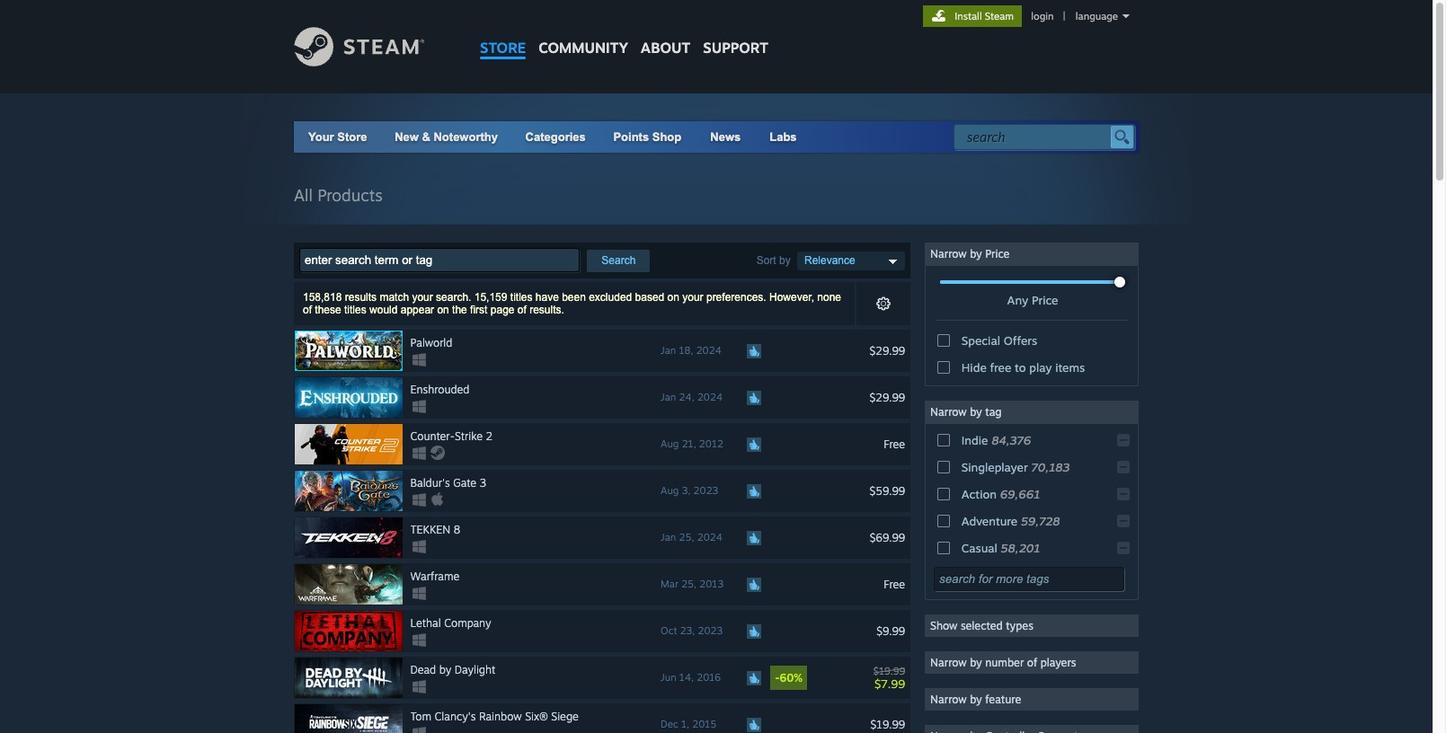 Task type: describe. For each thing, give the bounding box(es) containing it.
show selected types
[[930, 619, 1033, 633]]

15,159
[[474, 291, 507, 304]]

2024 for tekken 8
[[697, 531, 722, 544]]

tekken 8
[[410, 523, 460, 537]]

results.
[[529, 304, 564, 316]]

about link
[[634, 0, 697, 61]]

1 vertical spatial price
[[1032, 293, 1058, 307]]

2023 for $9.99
[[698, 625, 723, 637]]

special
[[961, 333, 1000, 348]]

2024 for palworld
[[696, 344, 721, 357]]

adventure 59,728
[[961, 514, 1060, 528]]

jan for palworld
[[661, 344, 676, 357]]

search search field
[[967, 126, 1106, 149]]

23,
[[680, 625, 695, 637]]

counter-
[[410, 430, 455, 443]]

play
[[1029, 360, 1052, 375]]

any
[[1007, 293, 1028, 307]]

however,
[[769, 291, 814, 304]]

69,661
[[1000, 487, 1040, 501]]

labs link
[[755, 121, 811, 153]]

hide free to play items
[[961, 360, 1085, 375]]

mar
[[661, 578, 678, 590]]

59,728
[[1021, 514, 1060, 528]]

enshrouded
[[410, 383, 470, 396]]

gate
[[453, 476, 476, 490]]

any price
[[1007, 293, 1058, 307]]

store link
[[474, 0, 532, 65]]

oct
[[661, 625, 677, 637]]

-60%
[[775, 671, 803, 685]]

news
[[710, 130, 741, 144]]

store
[[337, 130, 367, 144]]

|
[[1063, 10, 1065, 22]]

lethal
[[410, 617, 441, 630]]

items
[[1055, 360, 1085, 375]]

none
[[817, 291, 841, 304]]

install
[[955, 10, 982, 22]]

lethal company
[[410, 617, 491, 630]]

relevance
[[804, 254, 855, 267]]

2 your from the left
[[682, 291, 703, 304]]

account menu navigation
[[923, 5, 1139, 27]]

2012
[[699, 438, 723, 450]]

install steam link
[[923, 5, 1022, 27]]

steam
[[985, 10, 1014, 22]]

&
[[422, 130, 430, 144]]

first
[[470, 304, 488, 316]]

1,
[[681, 718, 689, 731]]

points
[[613, 130, 649, 144]]

-
[[775, 671, 780, 685]]

link to the steam homepage image
[[294, 27, 452, 67]]

dead
[[410, 663, 436, 677]]

by for narrow by number of players
[[970, 656, 982, 670]]

1 horizontal spatial titles
[[510, 291, 532, 304]]

1 horizontal spatial of
[[518, 304, 527, 316]]

aug 3, 2023
[[661, 484, 718, 497]]

narrow by feature
[[930, 693, 1021, 706]]

company
[[444, 617, 491, 630]]

by for narrow by tag
[[970, 405, 982, 419]]

install steam
[[955, 10, 1014, 22]]

to
[[1015, 360, 1026, 375]]

0 horizontal spatial on
[[437, 304, 449, 316]]

21,
[[682, 438, 696, 450]]

have
[[535, 291, 559, 304]]

points shop
[[613, 130, 681, 144]]

aug for baldur's gate 3
[[661, 484, 679, 497]]

palworld
[[410, 336, 452, 350]]

$19.99 for $19.99
[[870, 718, 905, 731]]

$59.99
[[870, 484, 905, 497]]

preferences.
[[706, 291, 766, 304]]

jan 25, 2024
[[661, 531, 722, 544]]

login
[[1031, 10, 1054, 22]]

60%
[[780, 671, 803, 685]]

14,
[[679, 671, 694, 684]]

by for narrow by feature
[[970, 693, 982, 706]]

25, for $69.99
[[679, 531, 694, 544]]

support
[[703, 39, 768, 57]]

types
[[1006, 619, 1033, 633]]

warframe
[[410, 570, 460, 583]]

search.
[[436, 291, 471, 304]]

clancy's
[[435, 710, 476, 723]]

aug for counter-strike 2
[[661, 438, 679, 450]]

0 horizontal spatial titles
[[344, 304, 366, 316]]

jan 18, 2024
[[661, 344, 721, 357]]

special offers
[[961, 333, 1037, 348]]

jan 24, 2024
[[661, 391, 723, 404]]

jan for enshrouded
[[661, 391, 676, 404]]

counter-strike 2
[[410, 430, 493, 443]]

these
[[315, 304, 341, 316]]

all products main content
[[0, 93, 1433, 733]]

login | language
[[1031, 10, 1118, 22]]

2015
[[692, 718, 717, 731]]

login link
[[1028, 10, 1057, 22]]

none search field inside all products main content
[[954, 124, 1135, 150]]

1 horizontal spatial on
[[667, 291, 679, 304]]



Task type: vqa. For each thing, say whether or not it's contained in the screenshot.
third Jan from the top
yes



Task type: locate. For each thing, give the bounding box(es) containing it.
25,
[[679, 531, 694, 544], [681, 578, 697, 590]]

categories
[[525, 130, 586, 144]]

2013
[[700, 578, 724, 590]]

2 narrow from the top
[[930, 405, 967, 419]]

0 vertical spatial jan
[[661, 344, 676, 357]]

by right dead
[[439, 663, 451, 677]]

on right based
[[667, 291, 679, 304]]

2 aug from the top
[[661, 484, 679, 497]]

casual
[[961, 541, 997, 555]]

number
[[985, 656, 1024, 670]]

page
[[491, 304, 515, 316]]

narrow
[[930, 247, 967, 261], [930, 405, 967, 419], [930, 656, 967, 670], [930, 693, 967, 706]]

indie
[[961, 433, 988, 448]]

price up any
[[985, 247, 1010, 261]]

jun
[[661, 671, 676, 684]]

1 vertical spatial $19.99
[[870, 718, 905, 731]]

free for counter-strike 2
[[884, 437, 905, 451]]

$19.99 for $19.99 $7.99
[[873, 665, 905, 677]]

indie 84,376
[[961, 433, 1031, 448]]

aug left 21, on the bottom of the page
[[661, 438, 679, 450]]

25, right mar
[[681, 578, 697, 590]]

jan left "24,"
[[661, 391, 676, 404]]

2024 up 2013
[[697, 531, 722, 544]]

$19.99 down $7.99
[[870, 718, 905, 731]]

free
[[990, 360, 1011, 375]]

community link
[[532, 0, 634, 65]]

aug left the 3,
[[661, 484, 679, 497]]

siege
[[551, 710, 579, 723]]

1 vertical spatial 2023
[[698, 625, 723, 637]]

free
[[884, 437, 905, 451], [884, 577, 905, 591]]

0 vertical spatial 2024
[[696, 344, 721, 357]]

community
[[539, 39, 628, 57]]

dec
[[661, 718, 678, 731]]

your
[[308, 130, 334, 144]]

new & noteworthy
[[395, 130, 498, 144]]

1 aug from the top
[[661, 438, 679, 450]]

by
[[970, 247, 982, 261], [779, 254, 791, 267], [970, 405, 982, 419], [970, 656, 982, 670], [439, 663, 451, 677], [970, 693, 982, 706]]

2 free from the top
[[884, 577, 905, 591]]

0 vertical spatial $29.99
[[870, 344, 905, 357]]

jan for tekken 8
[[661, 531, 676, 544]]

by left the tag
[[970, 405, 982, 419]]

2023
[[693, 484, 718, 497], [698, 625, 723, 637]]

None text field
[[299, 248, 580, 272], [934, 567, 1124, 591], [299, 248, 580, 272], [934, 567, 1124, 591]]

1 vertical spatial $29.99
[[870, 391, 905, 404]]

shop
[[652, 130, 681, 144]]

match
[[380, 291, 409, 304]]

25, for free
[[681, 578, 697, 590]]

1 horizontal spatial your
[[682, 291, 703, 304]]

jan left 18,
[[661, 344, 676, 357]]

of right page
[[518, 304, 527, 316]]

about
[[641, 39, 690, 57]]

free for warframe
[[884, 577, 905, 591]]

titles right these
[[344, 304, 366, 316]]

mar 25, 2013
[[661, 578, 724, 590]]

tag
[[985, 405, 1002, 419]]

strike
[[455, 430, 483, 443]]

2016
[[697, 671, 721, 684]]

of
[[303, 304, 312, 316], [518, 304, 527, 316], [1027, 656, 1037, 670]]

2023 for $59.99
[[693, 484, 718, 497]]

casual 58,201
[[961, 541, 1040, 555]]

singleplayer 70,183
[[961, 460, 1070, 475]]

1 your from the left
[[412, 291, 433, 304]]

all products
[[294, 185, 383, 205]]

on left the
[[437, 304, 449, 316]]

by right sort
[[779, 254, 791, 267]]

1 vertical spatial 25,
[[681, 578, 697, 590]]

of left these
[[303, 304, 312, 316]]

2 horizontal spatial of
[[1027, 656, 1037, 670]]

None search field
[[954, 124, 1135, 150]]

narrow by number of players
[[930, 656, 1076, 670]]

dec 1, 2015
[[661, 718, 717, 731]]

narrow for narrow by price
[[930, 247, 967, 261]]

free up $59.99
[[884, 437, 905, 451]]

0 vertical spatial aug
[[661, 438, 679, 450]]

2 $29.99 from the top
[[870, 391, 905, 404]]

by for dead by daylight
[[439, 663, 451, 677]]

relevance link
[[797, 252, 905, 271]]

$7.99
[[874, 676, 905, 691]]

would
[[369, 304, 398, 316]]

1 vertical spatial free
[[884, 577, 905, 591]]

3
[[480, 476, 486, 490]]

0 vertical spatial 25,
[[679, 531, 694, 544]]

25, down the 3,
[[679, 531, 694, 544]]

2024 for enshrouded
[[697, 391, 723, 404]]

your store
[[308, 130, 367, 144]]

feature
[[985, 693, 1021, 706]]

0 vertical spatial 2023
[[693, 484, 718, 497]]

1 free from the top
[[884, 437, 905, 451]]

all
[[294, 185, 313, 205]]

by for narrow by price
[[970, 247, 982, 261]]

1 narrow from the top
[[930, 247, 967, 261]]

news link
[[696, 121, 755, 153]]

3 jan from the top
[[661, 531, 676, 544]]

your right match
[[412, 291, 433, 304]]

$19.99 down $9.99
[[873, 665, 905, 677]]

of left players
[[1027, 656, 1037, 670]]

2023 right 23,
[[698, 625, 723, 637]]

$19.99
[[873, 665, 905, 677], [870, 718, 905, 731]]

$9.99
[[876, 624, 905, 638]]

new
[[395, 130, 419, 144]]

selected
[[961, 619, 1003, 633]]

84,376
[[991, 433, 1031, 448]]

your right based
[[682, 291, 703, 304]]

been
[[562, 291, 586, 304]]

$29.99 for palworld
[[870, 344, 905, 357]]

search button
[[587, 249, 650, 272]]

by up the special
[[970, 247, 982, 261]]

2023 right the 3,
[[693, 484, 718, 497]]

2 vertical spatial jan
[[661, 531, 676, 544]]

58,201
[[1001, 541, 1040, 555]]

baldur's
[[410, 476, 450, 490]]

new & noteworthy link
[[395, 130, 498, 144]]

global menu navigation
[[474, 0, 775, 65]]

store
[[480, 39, 526, 57]]

0 vertical spatial free
[[884, 437, 905, 451]]

by for sort by
[[779, 254, 791, 267]]

0 vertical spatial price
[[985, 247, 1010, 261]]

narrow for narrow by number of players
[[930, 656, 967, 670]]

aug 21, 2012
[[661, 438, 723, 450]]

offers
[[1004, 333, 1037, 348]]

narrow for narrow by tag
[[930, 405, 967, 419]]

daylight
[[455, 663, 495, 677]]

jan
[[661, 344, 676, 357], [661, 391, 676, 404], [661, 531, 676, 544]]

the
[[452, 304, 467, 316]]

your
[[412, 291, 433, 304], [682, 291, 703, 304]]

$19.99 $7.99
[[873, 665, 905, 691]]

2024 right 18,
[[696, 344, 721, 357]]

titles left have
[[510, 291, 532, 304]]

0 horizontal spatial price
[[985, 247, 1010, 261]]

players
[[1040, 656, 1076, 670]]

1 vertical spatial 2024
[[697, 391, 723, 404]]

jan up mar
[[661, 531, 676, 544]]

rainbow
[[479, 710, 522, 723]]

categories link
[[525, 130, 586, 144]]

price right any
[[1032, 293, 1058, 307]]

narrow for narrow by feature
[[930, 693, 967, 706]]

products
[[317, 185, 383, 205]]

$29.99 for enshrouded
[[870, 391, 905, 404]]

excluded
[[589, 291, 632, 304]]

1 vertical spatial jan
[[661, 391, 676, 404]]

1 vertical spatial aug
[[661, 484, 679, 497]]

4 narrow from the top
[[930, 693, 967, 706]]

2 jan from the top
[[661, 391, 676, 404]]

by left feature
[[970, 693, 982, 706]]

1 $29.99 from the top
[[870, 344, 905, 357]]

based
[[635, 291, 664, 304]]

action
[[961, 487, 997, 501]]

3 narrow from the top
[[930, 656, 967, 670]]

support link
[[697, 0, 775, 61]]

oct 23, 2023
[[661, 625, 723, 637]]

free up $9.99
[[884, 577, 905, 591]]

show
[[930, 619, 958, 633]]

2024 right "24,"
[[697, 391, 723, 404]]

158,818 results match your search. 15,159 titles have been excluded based on your preferences. however, none of these titles would appear on the first page of results.
[[303, 291, 841, 316]]

2
[[486, 430, 493, 443]]

0 horizontal spatial your
[[412, 291, 433, 304]]

1 jan from the top
[[661, 344, 676, 357]]

your store link
[[308, 130, 367, 144]]

0 horizontal spatial of
[[303, 304, 312, 316]]

$29.99
[[870, 344, 905, 357], [870, 391, 905, 404]]

2 vertical spatial 2024
[[697, 531, 722, 544]]

appear
[[401, 304, 434, 316]]

by left "number"
[[970, 656, 982, 670]]

1 horizontal spatial price
[[1032, 293, 1058, 307]]

0 vertical spatial $19.99
[[873, 665, 905, 677]]



